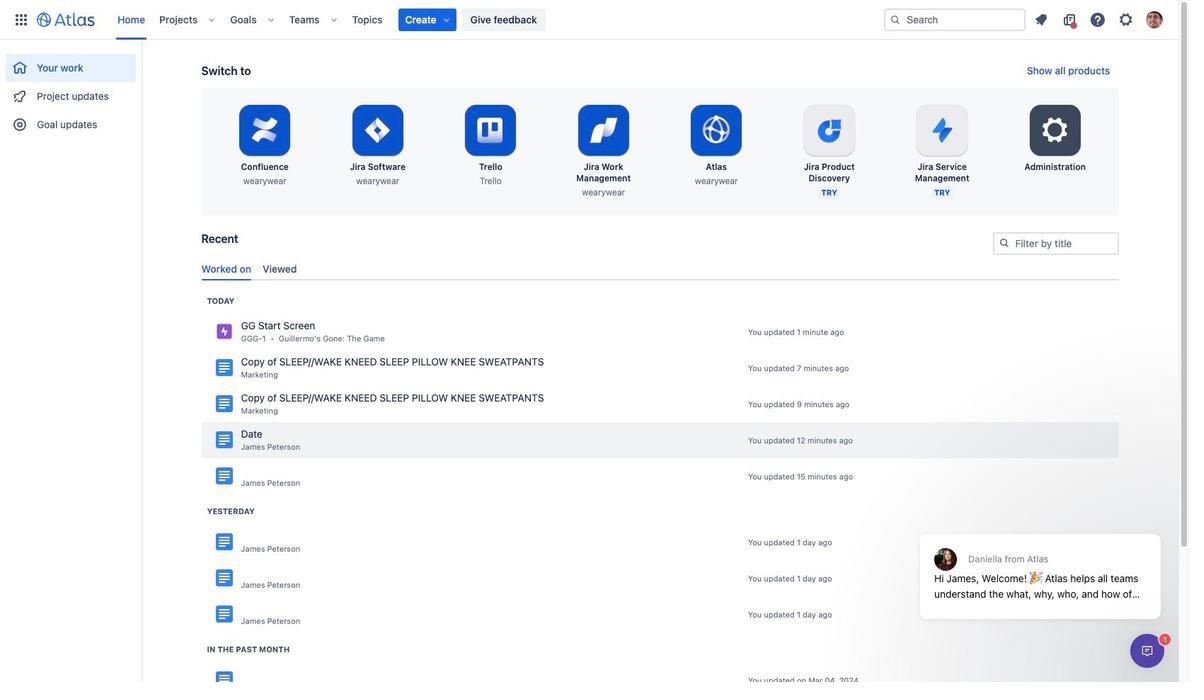 Task type: describe. For each thing, give the bounding box(es) containing it.
notifications image
[[1033, 11, 1050, 28]]

1 confluence image from the top
[[216, 359, 233, 376]]

Filter by title field
[[995, 234, 1118, 254]]

heading for fifth confluence icon
[[207, 644, 290, 655]]

0 vertical spatial dialog
[[914, 499, 1169, 630]]

2 confluence image from the top
[[216, 432, 233, 449]]

heading for jira icon
[[207, 295, 235, 307]]

top element
[[8, 0, 885, 39]]

Search field
[[885, 8, 1026, 31]]

2 confluence image from the top
[[216, 468, 233, 485]]

search image
[[999, 237, 1010, 249]]

4 confluence image from the top
[[216, 606, 233, 623]]



Task type: locate. For each thing, give the bounding box(es) containing it.
3 confluence image from the top
[[216, 534, 233, 551]]

1 vertical spatial dialog
[[1131, 634, 1165, 668]]

1 vertical spatial confluence image
[[216, 432, 233, 449]]

tab list
[[196, 257, 1125, 280]]

2 vertical spatial confluence image
[[216, 570, 233, 587]]

0 vertical spatial confluence image
[[216, 395, 233, 412]]

heading
[[207, 295, 235, 307], [207, 506, 255, 517], [207, 644, 290, 655]]

confluence image
[[216, 359, 233, 376], [216, 468, 233, 485], [216, 534, 233, 551], [216, 606, 233, 623], [216, 672, 233, 682]]

2 heading from the top
[[207, 506, 255, 517]]

0 horizontal spatial settings image
[[1039, 113, 1073, 147]]

1 heading from the top
[[207, 295, 235, 307]]

5 confluence image from the top
[[216, 672, 233, 682]]

banner
[[0, 0, 1179, 40]]

heading for third confluence icon from the bottom of the page
[[207, 506, 255, 517]]

account image
[[1147, 11, 1164, 28]]

1 vertical spatial heading
[[207, 506, 255, 517]]

dialog
[[914, 499, 1169, 630], [1131, 634, 1165, 668]]

group
[[6, 40, 136, 143]]

help image
[[1090, 11, 1107, 28]]

3 confluence image from the top
[[216, 570, 233, 587]]

1 confluence image from the top
[[216, 395, 233, 412]]

0 vertical spatial heading
[[207, 295, 235, 307]]

settings image
[[1118, 11, 1135, 28], [1039, 113, 1073, 147]]

3 heading from the top
[[207, 644, 290, 655]]

0 vertical spatial settings image
[[1118, 11, 1135, 28]]

2 vertical spatial heading
[[207, 644, 290, 655]]

confluence image
[[216, 395, 233, 412], [216, 432, 233, 449], [216, 570, 233, 587]]

switch to... image
[[13, 11, 30, 28]]

search image
[[890, 14, 902, 25]]

1 horizontal spatial settings image
[[1118, 11, 1135, 28]]

jira image
[[216, 323, 233, 340]]

1 vertical spatial settings image
[[1039, 113, 1073, 147]]



Task type: vqa. For each thing, say whether or not it's contained in the screenshot.
search icon
yes



